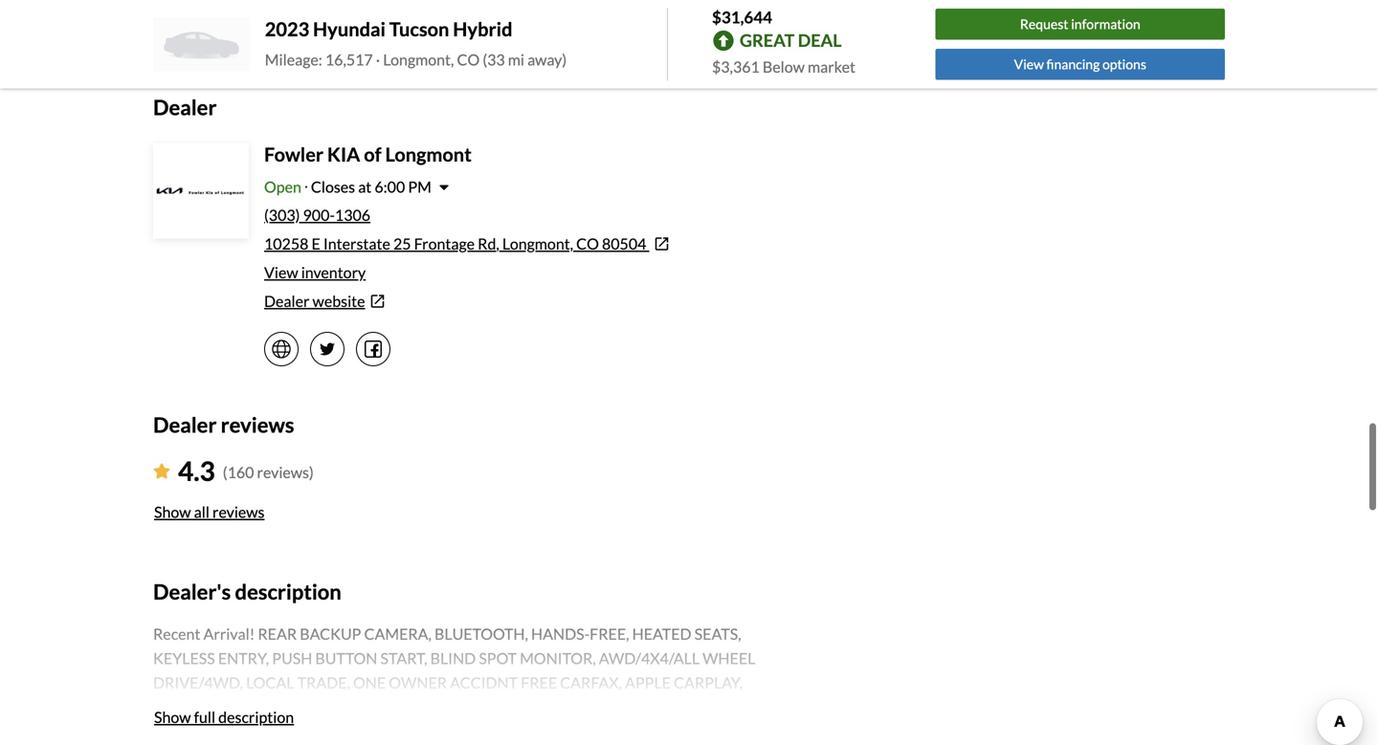 Task type: locate. For each thing, give the bounding box(es) containing it.
1 vertical spatial reviews
[[213, 503, 265, 522]]

1 horizontal spatial longmont,
[[502, 235, 573, 253]]

description
[[235, 580, 342, 604], [218, 708, 294, 727]]

rd
[[478, 235, 496, 253]]

do
[[463, 16, 476, 30]]

1 vertical spatial show
[[154, 708, 191, 727]]

the
[[769, 16, 786, 30]]

(33
[[483, 50, 505, 69]]

dealer website
[[264, 292, 365, 311]]

or
[[632, 16, 643, 30]]

1 vertical spatial dealer
[[264, 292, 310, 311]]

star image
[[153, 464, 170, 479]]

e
[[312, 235, 320, 253]]

0 vertical spatial financing
[[557, 16, 603, 30]]

,
[[496, 235, 500, 253]]

0 horizontal spatial longmont,
[[383, 50, 454, 69]]

dealer up 4.3
[[153, 413, 217, 438]]

website
[[313, 292, 365, 311]]

longmont
[[385, 143, 472, 166]]

1 vertical spatial longmont,
[[502, 235, 573, 253]]

information
[[1071, 16, 1141, 32]]

6:00
[[375, 178, 405, 196]]

show
[[154, 503, 191, 522], [154, 708, 191, 727]]

1306
[[335, 206, 371, 225]]

show left the full in the left bottom of the page
[[154, 708, 191, 727]]

2 show from the top
[[154, 708, 191, 727]]

1 vertical spatial description
[[218, 708, 294, 727]]

show full description button
[[153, 697, 295, 739]]

0 vertical spatial dealer
[[153, 95, 217, 120]]

(303)
[[264, 206, 300, 225]]

1 horizontal spatial of
[[698, 16, 708, 30]]

request information
[[1020, 16, 1141, 32]]

fowler
[[264, 143, 324, 166]]

0 horizontal spatial financing
[[557, 16, 603, 30]]

dealer down seller.
[[153, 95, 217, 120]]

view down request
[[1014, 56, 1044, 72]]

1 vertical spatial financing
[[1047, 56, 1100, 72]]

4.3
[[178, 455, 215, 487]]

options
[[1103, 56, 1147, 72]]

0 horizontal spatial of
[[364, 143, 382, 166]]

show left all
[[154, 503, 191, 522]]

great
[[740, 30, 795, 51]]

co inside 2023 hyundai tucson hybrid mileage: 16,517 · longmont, co (33 mi away)
[[457, 50, 480, 69]]

1 horizontal spatial co
[[576, 235, 599, 253]]

great deal
[[740, 30, 842, 51]]

0 vertical spatial co
[[457, 50, 480, 69]]

reviews)
[[257, 464, 314, 482]]

dealer reviews
[[153, 413, 294, 438]]

kia
[[327, 143, 360, 166]]

show all reviews
[[154, 503, 265, 522]]

0 vertical spatial description
[[235, 580, 342, 604]]

a
[[549, 16, 555, 30]]

1 vertical spatial co
[[576, 235, 599, 253]]

0 vertical spatial view
[[1014, 56, 1044, 72]]

hybrid
[[453, 18, 513, 41]]

dealer website link
[[264, 290, 796, 313]]

not
[[478, 16, 495, 30]]

request information button
[[936, 9, 1225, 40]]

80504
[[602, 235, 647, 253]]

co left '80504'
[[576, 235, 599, 253]]

0 horizontal spatial view
[[264, 263, 298, 282]]

open closes at 6:00 pm
[[264, 178, 432, 196]]

$31,644
[[712, 7, 773, 27]]

co left (33 at left top
[[457, 50, 480, 69]]

dealer for dealer reviews
[[153, 413, 217, 438]]

view inventory
[[264, 263, 366, 282]]

financing inside *estimated payments are for informational purposes only, and do not represent a financing offer or guarantee of credit from the seller.
[[557, 16, 603, 30]]

reviews
[[221, 413, 294, 438], [213, 503, 265, 522]]

longmont, inside 2023 hyundai tucson hybrid mileage: 16,517 · longmont, co (33 mi away)
[[383, 50, 454, 69]]

of
[[698, 16, 708, 30], [364, 143, 382, 166]]

2 vertical spatial dealer
[[153, 413, 217, 438]]

for
[[281, 16, 296, 30]]

1 horizontal spatial view
[[1014, 56, 1044, 72]]

reviews right all
[[213, 503, 265, 522]]

1 horizontal spatial financing
[[1047, 56, 1100, 72]]

view down 10258
[[264, 263, 298, 282]]

financing right a
[[557, 16, 603, 30]]

1 vertical spatial of
[[364, 143, 382, 166]]

longmont, down tucson
[[383, 50, 454, 69]]

co for 25
[[576, 235, 599, 253]]

*estimated
[[153, 16, 209, 30]]

view for view inventory
[[264, 263, 298, 282]]

of left credit
[[698, 16, 708, 30]]

0 vertical spatial of
[[698, 16, 708, 30]]

1 show from the top
[[154, 503, 191, 522]]

view
[[1014, 56, 1044, 72], [264, 263, 298, 282]]

interstate
[[323, 235, 390, 253]]

4.3 (160 reviews)
[[178, 455, 314, 487]]

dealer
[[153, 95, 217, 120], [264, 292, 310, 311], [153, 413, 217, 438]]

view inside button
[[1014, 56, 1044, 72]]

0 vertical spatial longmont,
[[383, 50, 454, 69]]

1 vertical spatial view
[[264, 263, 298, 282]]

0 horizontal spatial co
[[457, 50, 480, 69]]

financing
[[557, 16, 603, 30], [1047, 56, 1100, 72]]

longmont,
[[383, 50, 454, 69], [502, 235, 573, 253]]

dealer down view inventory
[[264, 292, 310, 311]]

financing down the request information button
[[1047, 56, 1100, 72]]

reviews up 4.3 (160 reviews)
[[221, 413, 294, 438]]

tucson
[[389, 18, 449, 41]]

mileage:
[[265, 50, 322, 69]]

0 vertical spatial show
[[154, 503, 191, 522]]

co
[[457, 50, 480, 69], [576, 235, 599, 253]]

are
[[262, 16, 279, 30]]

mi
[[508, 50, 525, 69]]

of right kia
[[364, 143, 382, 166]]

dealer for dealer website
[[264, 292, 310, 311]]

co for hybrid
[[457, 50, 480, 69]]

reviews inside button
[[213, 503, 265, 522]]

*estimated payments are for informational purposes only, and do not represent a financing offer or guarantee of credit from the seller.
[[153, 16, 786, 47]]

market
[[808, 57, 856, 76]]

25
[[393, 235, 411, 253]]

guarantee
[[645, 16, 696, 30]]

longmont, for hybrid
[[383, 50, 454, 69]]

longmont, right ,
[[502, 235, 573, 253]]



Task type: vqa. For each thing, say whether or not it's contained in the screenshot.
you within Browse nationwide Limited local stock is a thing of the past. Now you can search our entire eligible inventory to find the perfect ride.
no



Task type: describe. For each thing, give the bounding box(es) containing it.
informational
[[298, 16, 366, 30]]

at
[[358, 178, 372, 196]]

frontage
[[414, 235, 475, 253]]

request
[[1020, 16, 1069, 32]]

dealer's
[[153, 580, 231, 604]]

deal
[[798, 30, 842, 51]]

$3,361
[[712, 57, 760, 76]]

show full description
[[154, 708, 294, 727]]

purposes
[[368, 16, 414, 30]]

only,
[[417, 16, 440, 30]]

16,517
[[325, 50, 373, 69]]

show for dealer
[[154, 503, 191, 522]]

payments
[[211, 16, 260, 30]]

show all reviews button
[[153, 492, 266, 534]]

offer
[[605, 16, 630, 30]]

fowler kia of longmont image
[[155, 145, 247, 237]]

below
[[763, 57, 805, 76]]

full
[[194, 708, 215, 727]]

dealer's description
[[153, 580, 342, 604]]

closes
[[311, 178, 355, 196]]

from
[[743, 16, 767, 30]]

away)
[[528, 50, 567, 69]]

$3,361 below market
[[712, 57, 856, 76]]

longmont, for 25
[[502, 235, 573, 253]]

caret down image
[[439, 179, 449, 195]]

description inside button
[[218, 708, 294, 727]]

dealer for dealer
[[153, 95, 217, 120]]

view for view financing options
[[1014, 56, 1044, 72]]

credit
[[711, 16, 740, 30]]

seller.
[[153, 33, 182, 47]]

view inventory link
[[264, 263, 366, 282]]

hyundai
[[313, 18, 386, 41]]

2023
[[265, 18, 309, 41]]

of inside *estimated payments are for informational purposes only, and do not represent a financing offer or guarantee of credit from the seller.
[[698, 16, 708, 30]]

(160
[[223, 464, 254, 482]]

view financing options
[[1014, 56, 1147, 72]]

pm
[[408, 178, 432, 196]]

all
[[194, 503, 210, 522]]

(303) 900-1306
[[264, 206, 371, 225]]

show for dealer's
[[154, 708, 191, 727]]

open
[[264, 178, 301, 196]]

0 vertical spatial reviews
[[221, 413, 294, 438]]

financing inside button
[[1047, 56, 1100, 72]]

(303) 900-1306 link
[[264, 206, 371, 225]]

represent
[[497, 16, 547, 30]]

·
[[376, 50, 380, 69]]

inventory
[[301, 263, 366, 282]]

10258 e interstate 25 frontage rd , longmont, co 80504
[[264, 235, 647, 253]]

2023 hyundai tucson hybrid mileage: 16,517 · longmont, co (33 mi away)
[[265, 18, 567, 69]]

and
[[442, 16, 461, 30]]

view financing options button
[[936, 49, 1225, 80]]

900-
[[303, 206, 335, 225]]

10258
[[264, 235, 309, 253]]

fowler kia of longmont
[[264, 143, 472, 166]]

fowler kia of longmont link
[[264, 143, 472, 166]]



